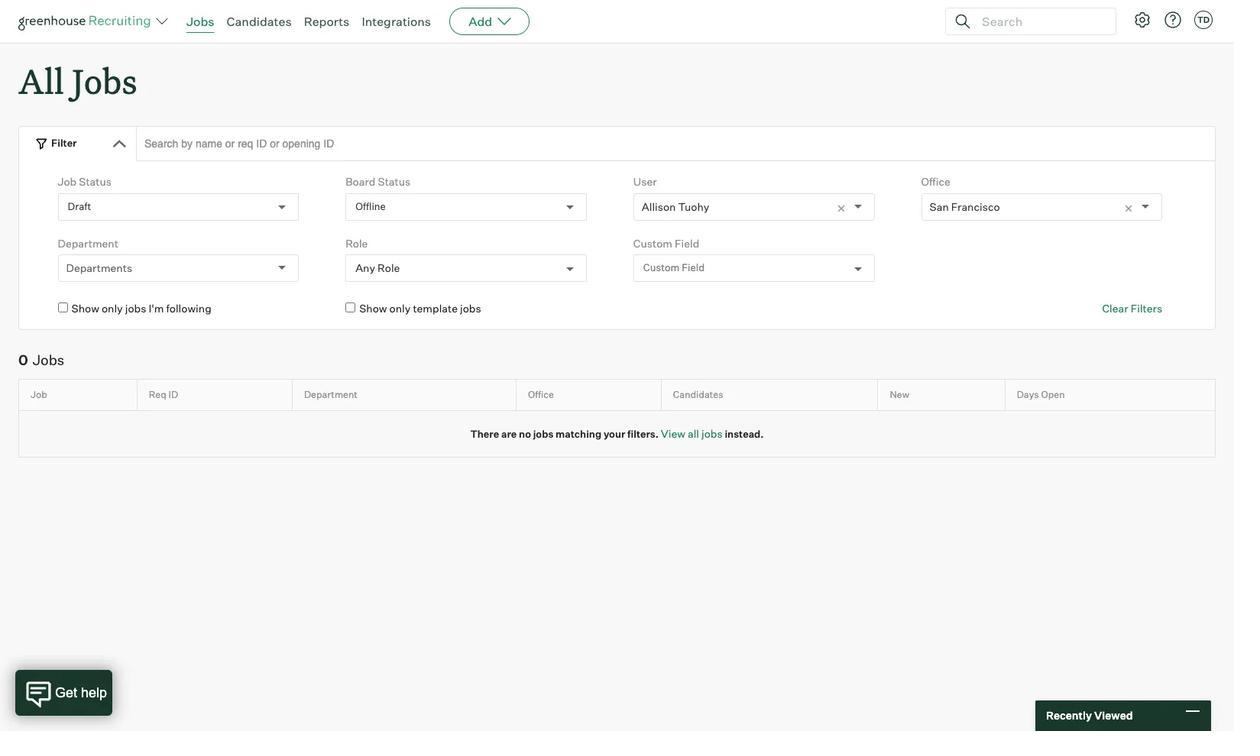 Task type: vqa. For each thing, say whether or not it's contained in the screenshot.
view all jobs link
yes



Task type: describe. For each thing, give the bounding box(es) containing it.
job status
[[58, 175, 112, 188]]

offline
[[356, 200, 386, 212]]

td button
[[1195, 11, 1213, 29]]

clear
[[1103, 302, 1129, 315]]

board
[[346, 175, 376, 188]]

0 vertical spatial candidates
[[227, 14, 292, 29]]

integrations link
[[362, 14, 431, 29]]

san francisco
[[930, 200, 1000, 213]]

1 vertical spatial office
[[528, 389, 554, 401]]

0 horizontal spatial department
[[58, 237, 118, 250]]

only for jobs
[[102, 302, 123, 315]]

show for show only template jobs
[[359, 302, 387, 315]]

template
[[413, 302, 458, 315]]

add button
[[450, 8, 530, 35]]

td
[[1198, 15, 1210, 25]]

jobs for 0 jobs
[[33, 351, 64, 368]]

any role
[[356, 262, 400, 275]]

no
[[519, 428, 531, 440]]

0 jobs
[[18, 351, 64, 368]]

id
[[169, 389, 178, 401]]

1 horizontal spatial office
[[922, 175, 951, 188]]

req id
[[149, 389, 178, 401]]

recently viewed
[[1047, 710, 1133, 723]]

status for board status
[[378, 175, 411, 188]]

td button
[[1192, 8, 1216, 32]]

filter
[[51, 137, 77, 149]]

job for job status
[[58, 175, 77, 188]]

san francisco option
[[930, 200, 1000, 213]]

view all jobs link
[[661, 427, 723, 440]]

board status
[[346, 175, 411, 188]]

Search text field
[[979, 10, 1102, 32]]

departments
[[66, 262, 132, 275]]

clear value image
[[1124, 203, 1135, 214]]

greenhouse recruiting image
[[18, 12, 156, 31]]

show only template jobs
[[359, 302, 481, 315]]

francisco
[[952, 200, 1000, 213]]

job for job
[[31, 389, 47, 401]]

days open
[[1017, 389, 1065, 401]]

allison tuohy option
[[642, 200, 710, 213]]

recently
[[1047, 710, 1092, 723]]

days
[[1017, 389, 1039, 401]]

are
[[501, 428, 517, 440]]

show for show only jobs i'm following
[[71, 302, 99, 315]]

req
[[149, 389, 167, 401]]

all
[[688, 427, 699, 440]]

any
[[356, 262, 375, 275]]

jobs for all jobs
[[72, 58, 137, 103]]

0 vertical spatial field
[[675, 237, 700, 250]]

jobs right the all
[[702, 427, 723, 440]]

user
[[634, 175, 657, 188]]

there are no jobs matching your filters. view all jobs instead.
[[470, 427, 764, 440]]

candidates link
[[227, 14, 292, 29]]

1 horizontal spatial candidates
[[673, 389, 724, 401]]

reports link
[[304, 14, 350, 29]]

view
[[661, 427, 686, 440]]

Show only template jobs checkbox
[[346, 303, 356, 313]]

allison tuohy
[[642, 200, 710, 213]]



Task type: locate. For each thing, give the bounding box(es) containing it.
0 horizontal spatial candidates
[[227, 14, 292, 29]]

0 horizontal spatial jobs
[[33, 351, 64, 368]]

draft
[[68, 200, 91, 212]]

following
[[166, 302, 212, 315]]

candidates right jobs "link"
[[227, 14, 292, 29]]

department
[[58, 237, 118, 250], [304, 389, 358, 401]]

field
[[675, 237, 700, 250], [682, 262, 705, 274]]

0 horizontal spatial job
[[31, 389, 47, 401]]

add
[[469, 14, 492, 29]]

i'm
[[149, 302, 164, 315]]

role right any
[[378, 262, 400, 275]]

1 horizontal spatial only
[[390, 302, 411, 315]]

jobs down greenhouse recruiting image
[[72, 58, 137, 103]]

1 horizontal spatial jobs
[[72, 58, 137, 103]]

1 vertical spatial custom field
[[644, 262, 705, 274]]

jobs right 0
[[33, 351, 64, 368]]

Search by name or req ID or opening ID text field
[[136, 126, 1216, 161]]

only
[[102, 302, 123, 315], [390, 302, 411, 315]]

0 vertical spatial custom
[[634, 237, 673, 250]]

custom
[[634, 237, 673, 250], [644, 262, 680, 274]]

status right board at the left
[[378, 175, 411, 188]]

show right show only template jobs checkbox
[[359, 302, 387, 315]]

1 horizontal spatial job
[[58, 175, 77, 188]]

1 horizontal spatial show
[[359, 302, 387, 315]]

viewed
[[1095, 710, 1133, 723]]

jobs
[[187, 14, 214, 29], [72, 58, 137, 103], [33, 351, 64, 368]]

2 status from the left
[[378, 175, 411, 188]]

status up the "draft"
[[79, 175, 112, 188]]

matching
[[556, 428, 602, 440]]

1 horizontal spatial status
[[378, 175, 411, 188]]

your
[[604, 428, 626, 440]]

jobs inside there are no jobs matching your filters. view all jobs instead.
[[533, 428, 554, 440]]

1 vertical spatial department
[[304, 389, 358, 401]]

1 status from the left
[[79, 175, 112, 188]]

job down 0 jobs
[[31, 389, 47, 401]]

2 clear value element from the left
[[1124, 194, 1142, 220]]

1 vertical spatial role
[[378, 262, 400, 275]]

open
[[1042, 389, 1065, 401]]

1 show from the left
[[71, 302, 99, 315]]

office up 'san'
[[922, 175, 951, 188]]

0 horizontal spatial office
[[528, 389, 554, 401]]

1 vertical spatial jobs
[[72, 58, 137, 103]]

0 horizontal spatial role
[[346, 237, 368, 250]]

custom field down allison tuohy option
[[644, 262, 705, 274]]

reports
[[304, 14, 350, 29]]

integrations
[[362, 14, 431, 29]]

show right 'show only jobs i'm following' option
[[71, 302, 99, 315]]

only down departments
[[102, 302, 123, 315]]

tuohy
[[678, 200, 710, 213]]

jobs right no
[[533, 428, 554, 440]]

2 only from the left
[[390, 302, 411, 315]]

status
[[79, 175, 112, 188], [378, 175, 411, 188]]

jobs right template
[[460, 302, 481, 315]]

0 vertical spatial job
[[58, 175, 77, 188]]

custom field
[[634, 237, 700, 250], [644, 262, 705, 274]]

filters
[[1131, 302, 1163, 315]]

new
[[890, 389, 910, 401]]

clear filters
[[1103, 302, 1163, 315]]

0 vertical spatial office
[[922, 175, 951, 188]]

2 show from the left
[[359, 302, 387, 315]]

Show only jobs I'm following checkbox
[[58, 303, 68, 313]]

clear value element for allison tuohy
[[836, 194, 854, 220]]

clear filters link
[[1103, 301, 1163, 316]]

0 horizontal spatial clear value element
[[836, 194, 854, 220]]

show only jobs i'm following
[[71, 302, 212, 315]]

1 vertical spatial custom
[[644, 262, 680, 274]]

1 clear value element from the left
[[836, 194, 854, 220]]

clear value image
[[836, 203, 847, 214]]

allison
[[642, 200, 676, 213]]

jobs left i'm at the left of the page
[[125, 302, 146, 315]]

instead.
[[725, 428, 764, 440]]

clear value element
[[836, 194, 854, 220], [1124, 194, 1142, 220]]

0 vertical spatial custom field
[[634, 237, 700, 250]]

0 horizontal spatial status
[[79, 175, 112, 188]]

clear value element for san francisco
[[1124, 194, 1142, 220]]

custom field down allison
[[634, 237, 700, 250]]

candidates
[[227, 14, 292, 29], [673, 389, 724, 401]]

0 horizontal spatial show
[[71, 302, 99, 315]]

1 horizontal spatial role
[[378, 262, 400, 275]]

jobs link
[[187, 14, 214, 29]]

office up no
[[528, 389, 554, 401]]

configure image
[[1134, 11, 1152, 29]]

1 vertical spatial job
[[31, 389, 47, 401]]

0 vertical spatial role
[[346, 237, 368, 250]]

0 vertical spatial jobs
[[187, 14, 214, 29]]

2 vertical spatial jobs
[[33, 351, 64, 368]]

filters.
[[628, 428, 659, 440]]

role up any
[[346, 237, 368, 250]]

1 vertical spatial field
[[682, 262, 705, 274]]

only for template
[[390, 302, 411, 315]]

all
[[18, 58, 64, 103]]

1 vertical spatial candidates
[[673, 389, 724, 401]]

office
[[922, 175, 951, 188], [528, 389, 554, 401]]

candidates up the all
[[673, 389, 724, 401]]

show
[[71, 302, 99, 315], [359, 302, 387, 315]]

status for job status
[[79, 175, 112, 188]]

1 horizontal spatial department
[[304, 389, 358, 401]]

san
[[930, 200, 949, 213]]

only left template
[[390, 302, 411, 315]]

2 horizontal spatial jobs
[[187, 14, 214, 29]]

jobs
[[125, 302, 146, 315], [460, 302, 481, 315], [702, 427, 723, 440], [533, 428, 554, 440]]

0 horizontal spatial only
[[102, 302, 123, 315]]

jobs left the candidates "link"
[[187, 14, 214, 29]]

all jobs
[[18, 58, 137, 103]]

0 vertical spatial department
[[58, 237, 118, 250]]

0
[[18, 351, 28, 368]]

there
[[470, 428, 499, 440]]

1 horizontal spatial clear value element
[[1124, 194, 1142, 220]]

1 only from the left
[[102, 302, 123, 315]]

role
[[346, 237, 368, 250], [378, 262, 400, 275]]

job up the "draft"
[[58, 175, 77, 188]]

job
[[58, 175, 77, 188], [31, 389, 47, 401]]



